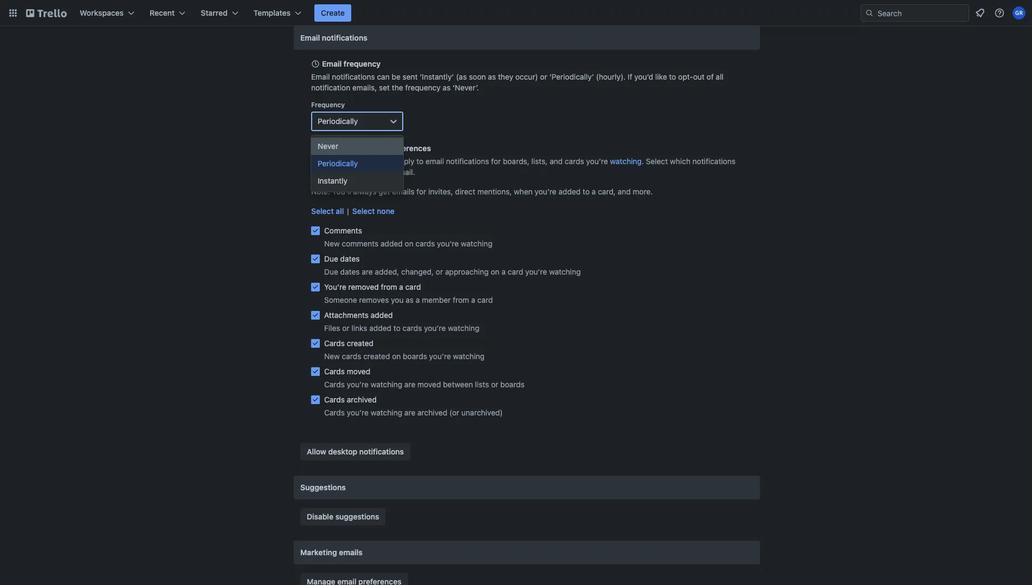 Task type: locate. For each thing, give the bounding box(es) containing it.
someone removes you as a member from a card
[[324, 296, 493, 305]]

dates down "comments"
[[340, 254, 360, 264]]

created down cards created
[[363, 352, 390, 361]]

notifications up email frequency
[[322, 33, 368, 42]]

1 horizontal spatial frequency
[[405, 83, 441, 92]]

1 vertical spatial are
[[405, 380, 416, 389]]

0 horizontal spatial frequency
[[344, 59, 381, 68]]

boards
[[403, 352, 427, 361], [501, 380, 525, 389]]

2 horizontal spatial as
[[488, 72, 496, 81]]

apply
[[396, 157, 415, 166]]

1 vertical spatial as
[[443, 83, 451, 92]]

1 vertical spatial notification
[[344, 144, 385, 153]]

like left opt-
[[656, 72, 667, 81]]

1 vertical spatial periodically
[[318, 159, 358, 168]]

cards right lists,
[[565, 157, 584, 166]]

cards for cards created
[[324, 339, 345, 348]]

0 vertical spatial from
[[381, 283, 397, 292]]

periodically up the instantly
[[318, 159, 358, 168]]

added up added,
[[381, 239, 403, 248]]

disable suggestions link
[[300, 509, 386, 526]]

allow
[[307, 447, 326, 457]]

lists
[[475, 380, 489, 389]]

periodically
[[318, 117, 358, 126], [318, 159, 358, 168]]

1 horizontal spatial for
[[491, 157, 501, 166]]

to down you
[[394, 324, 401, 333]]

0 vertical spatial preferences
[[387, 144, 431, 153]]

preferences up receive
[[335, 157, 377, 166]]

2 vertical spatial on
[[392, 352, 401, 361]]

email inside email notifications can be sent 'instantly' (as soon as they occur) or 'periodically' (hourly). if you'd like to opt-out of all notification emails, set the frequency as 'never'.
[[311, 72, 330, 81]]

select inside . select which notifications you'd like to receive via email.
[[646, 157, 668, 166]]

frequency inside email notifications can be sent 'instantly' (as soon as they occur) or 'periodically' (hourly). if you'd like to opt-out of all notification emails, set the frequency as 'never'.
[[405, 83, 441, 92]]

notifications
[[322, 33, 368, 42], [332, 72, 375, 81], [446, 157, 489, 166], [693, 157, 736, 166], [360, 447, 404, 457]]

added left card,
[[559, 187, 581, 196]]

email frequency
[[322, 59, 381, 68]]

moved up cards archived
[[347, 367, 371, 376]]

1 cards from the top
[[324, 339, 345, 348]]

on up changed,
[[405, 239, 414, 248]]

dates
[[340, 254, 360, 264], [340, 267, 360, 277]]

comments
[[324, 226, 362, 235]]

0 horizontal spatial archived
[[347, 395, 377, 405]]

to
[[669, 72, 677, 81], [417, 157, 424, 166], [346, 168, 353, 177], [583, 187, 590, 196], [394, 324, 401, 333]]

1 vertical spatial like
[[332, 168, 344, 177]]

new
[[324, 239, 340, 248], [324, 352, 340, 361]]

1 horizontal spatial preferences
[[387, 144, 431, 153]]

cards for cards you're watching are moved between lists or boards
[[324, 380, 345, 389]]

frequency
[[311, 101, 345, 109]]

card
[[508, 267, 524, 277], [406, 283, 421, 292], [478, 296, 493, 305]]

email up these
[[322, 144, 342, 153]]

1 vertical spatial due
[[324, 267, 338, 277]]

are for cards archived
[[405, 408, 416, 418]]

like inside email notifications can be sent 'instantly' (as soon as they occur) or 'periodically' (hourly). if you'd like to opt-out of all notification emails, set the frequency as 'never'.
[[656, 72, 667, 81]]

links
[[352, 324, 367, 333]]

switch to… image
[[8, 8, 18, 18]]

frequency
[[344, 59, 381, 68], [405, 83, 441, 92]]

watching
[[610, 157, 642, 166], [461, 239, 493, 248], [549, 267, 581, 277], [448, 324, 480, 333], [453, 352, 485, 361], [371, 380, 403, 389], [371, 408, 403, 418]]

1 horizontal spatial archived
[[418, 408, 448, 418]]

marketing emails
[[300, 548, 363, 558]]

'periodically'
[[550, 72, 594, 81]]

select none button
[[352, 206, 395, 217]]

created down links at the bottom left
[[347, 339, 374, 348]]

email for email frequency
[[322, 59, 342, 68]]

0 vertical spatial all
[[716, 72, 724, 81]]

card,
[[598, 187, 616, 196]]

as right you
[[406, 296, 414, 305]]

email up the frequency
[[311, 72, 330, 81]]

1 vertical spatial on
[[491, 267, 500, 277]]

0 vertical spatial periodically
[[318, 117, 358, 126]]

card right approaching
[[508, 267, 524, 277]]

archived
[[347, 395, 377, 405], [418, 408, 448, 418]]

0 horizontal spatial preferences
[[335, 157, 377, 166]]

select down 'note:'
[[311, 207, 334, 216]]

moved
[[347, 367, 371, 376], [418, 380, 441, 389]]

preferences
[[387, 144, 431, 153], [335, 157, 377, 166]]

1 due from the top
[[324, 254, 338, 264]]

0 vertical spatial are
[[362, 267, 373, 277]]

opt-
[[679, 72, 694, 81]]

are up cards you're watching are archived (or unarchived)
[[405, 380, 416, 389]]

a
[[592, 187, 596, 196], [502, 267, 506, 277], [399, 283, 404, 292], [416, 296, 420, 305], [471, 296, 476, 305]]

set
[[379, 83, 390, 92]]

or right lists on the left bottom of the page
[[491, 380, 499, 389]]

occur)
[[516, 72, 538, 81]]

are down cards you're watching are moved between lists or boards
[[405, 408, 416, 418]]

1 vertical spatial emails
[[339, 548, 363, 558]]

cards you're watching are moved between lists or boards
[[324, 380, 525, 389]]

preferences up apply
[[387, 144, 431, 153]]

0 horizontal spatial as
[[406, 296, 414, 305]]

notifications right which
[[693, 157, 736, 166]]

all
[[716, 72, 724, 81], [336, 207, 344, 216]]

0 horizontal spatial emails
[[339, 548, 363, 558]]

as left they at the top left of page
[[488, 72, 496, 81]]

for left 'boards,'
[[491, 157, 501, 166]]

1 new from the top
[[324, 239, 340, 248]]

emails,
[[353, 83, 377, 92]]

2 new from the top
[[324, 352, 340, 361]]

added down removes in the bottom of the page
[[371, 311, 393, 320]]

as
[[488, 72, 496, 81], [443, 83, 451, 92], [406, 296, 414, 305]]

cards down cards created
[[342, 352, 361, 361]]

are
[[362, 267, 373, 277], [405, 380, 416, 389], [405, 408, 416, 418]]

0 vertical spatial created
[[347, 339, 374, 348]]

or right occur)
[[540, 72, 548, 81]]

cards for cards you're watching are archived (or unarchived)
[[324, 408, 345, 418]]

created
[[347, 339, 374, 348], [363, 352, 390, 361]]

new for new comments added on cards you're watching
[[324, 239, 340, 248]]

periodically down the frequency
[[318, 117, 358, 126]]

cards up changed,
[[416, 239, 435, 248]]

1 vertical spatial you'd
[[311, 168, 330, 177]]

attachments
[[324, 311, 369, 320]]

from down added,
[[381, 283, 397, 292]]

email
[[300, 33, 320, 42], [322, 59, 342, 68], [311, 72, 330, 81], [322, 144, 342, 153]]

|
[[347, 207, 349, 216]]

(as
[[456, 72, 467, 81]]

attachments added
[[324, 311, 393, 320]]

0 vertical spatial as
[[488, 72, 496, 81]]

email for email notification preferences
[[322, 144, 342, 153]]

search image
[[866, 9, 874, 17]]

1 vertical spatial for
[[417, 187, 426, 196]]

dates for due dates are added, changed, or approaching on a card you're watching
[[340, 267, 360, 277]]

to left card,
[[583, 187, 590, 196]]

on down files or links added to cards you're watching
[[392, 352, 401, 361]]

notification up the frequency
[[311, 83, 351, 92]]

emails right get
[[392, 187, 415, 196]]

1 horizontal spatial emails
[[392, 187, 415, 196]]

back to home image
[[26, 4, 67, 22]]

or right changed,
[[436, 267, 443, 277]]

2 due from the top
[[324, 267, 338, 277]]

boards up cards you're watching are moved between lists or boards
[[403, 352, 427, 361]]

0 horizontal spatial moved
[[347, 367, 371, 376]]

2 cards from the top
[[324, 367, 345, 376]]

a left member
[[416, 296, 420, 305]]

all right the of
[[716, 72, 724, 81]]

you're
[[587, 157, 608, 166], [535, 187, 557, 196], [437, 239, 459, 248], [526, 267, 547, 277], [424, 324, 446, 333], [429, 352, 451, 361], [347, 380, 369, 389], [347, 408, 369, 418]]

notifications up direct
[[446, 157, 489, 166]]

1 dates from the top
[[340, 254, 360, 264]]

1 vertical spatial boards
[[501, 380, 525, 389]]

archived down cards moved
[[347, 395, 377, 405]]

are up removed
[[362, 267, 373, 277]]

email down 'email notifications'
[[322, 59, 342, 68]]

1 vertical spatial and
[[618, 187, 631, 196]]

and
[[550, 157, 563, 166], [618, 187, 631, 196]]

0 horizontal spatial like
[[332, 168, 344, 177]]

due for due dates
[[324, 254, 338, 264]]

of
[[707, 72, 714, 81]]

2 horizontal spatial select
[[646, 157, 668, 166]]

get
[[379, 187, 390, 196]]

new down cards created
[[324, 352, 340, 361]]

Search field
[[874, 5, 969, 21]]

notifications down email frequency
[[332, 72, 375, 81]]

0 vertical spatial new
[[324, 239, 340, 248]]

archived left the (or
[[418, 408, 448, 418]]

notification
[[311, 83, 351, 92], [344, 144, 385, 153]]

1 horizontal spatial like
[[656, 72, 667, 81]]

(or
[[450, 408, 460, 418]]

comments
[[342, 239, 379, 248]]

and right lists,
[[550, 157, 563, 166]]

to inside . select which notifications you'd like to receive via email.
[[346, 168, 353, 177]]

emails
[[392, 187, 415, 196], [339, 548, 363, 558]]

1 vertical spatial from
[[453, 296, 469, 305]]

0 horizontal spatial and
[[550, 157, 563, 166]]

1 vertical spatial all
[[336, 207, 344, 216]]

2 periodically from the top
[[318, 159, 358, 168]]

0 notifications image
[[974, 7, 987, 20]]

notifications inside . select which notifications you'd like to receive via email.
[[693, 157, 736, 166]]

0 horizontal spatial card
[[406, 283, 421, 292]]

0 vertical spatial you'd
[[635, 72, 654, 81]]

1 vertical spatial archived
[[418, 408, 448, 418]]

from right member
[[453, 296, 469, 305]]

1 vertical spatial moved
[[418, 380, 441, 389]]

to left opt-
[[669, 72, 677, 81]]

0 vertical spatial emails
[[392, 187, 415, 196]]

card down approaching
[[478, 296, 493, 305]]

1 vertical spatial dates
[[340, 267, 360, 277]]

email down create button
[[300, 33, 320, 42]]

1 horizontal spatial on
[[405, 239, 414, 248]]

0 vertical spatial like
[[656, 72, 667, 81]]

all left |
[[336, 207, 344, 216]]

4 cards from the top
[[324, 395, 345, 405]]

email.
[[395, 168, 415, 177]]

.
[[642, 157, 644, 166]]

member
[[422, 296, 451, 305]]

1 vertical spatial frequency
[[405, 83, 441, 92]]

2 horizontal spatial on
[[491, 267, 500, 277]]

dates down due dates
[[340, 267, 360, 277]]

0 vertical spatial dates
[[340, 254, 360, 264]]

to left receive
[[346, 168, 353, 177]]

to left email
[[417, 157, 424, 166]]

1 horizontal spatial you'd
[[635, 72, 654, 81]]

1 horizontal spatial and
[[618, 187, 631, 196]]

for left invites,
[[417, 187, 426, 196]]

0 horizontal spatial you'd
[[311, 168, 330, 177]]

0 horizontal spatial boards
[[403, 352, 427, 361]]

0 horizontal spatial on
[[392, 352, 401, 361]]

1 horizontal spatial as
[[443, 83, 451, 92]]

cards
[[324, 339, 345, 348], [324, 367, 345, 376], [324, 380, 345, 389], [324, 395, 345, 405], [324, 408, 345, 418]]

5 cards from the top
[[324, 408, 345, 418]]

marketing
[[300, 548, 337, 558]]

'never'.
[[453, 83, 479, 92]]

on
[[405, 239, 414, 248], [491, 267, 500, 277], [392, 352, 401, 361]]

1 horizontal spatial select
[[352, 207, 375, 216]]

a right approaching
[[502, 267, 506, 277]]

boards right lists on the left bottom of the page
[[501, 380, 525, 389]]

boards,
[[503, 157, 530, 166]]

soon
[[469, 72, 486, 81]]

a up you
[[399, 283, 404, 292]]

due
[[324, 254, 338, 264], [324, 267, 338, 277]]

1 vertical spatial new
[[324, 352, 340, 361]]

you'd inside email notifications can be sent 'instantly' (as soon as they occur) or 'periodically' (hourly). if you'd like to opt-out of all notification emails, set the frequency as 'never'.
[[635, 72, 654, 81]]

0 vertical spatial for
[[491, 157, 501, 166]]

are for cards moved
[[405, 380, 416, 389]]

frequency down sent
[[405, 83, 441, 92]]

and right card,
[[618, 187, 631, 196]]

like down these
[[332, 168, 344, 177]]

0 vertical spatial on
[[405, 239, 414, 248]]

select right .
[[646, 157, 668, 166]]

you'd down these
[[311, 168, 330, 177]]

as down 'instantly'
[[443, 83, 451, 92]]

via
[[383, 168, 392, 177]]

3 cards from the top
[[324, 380, 345, 389]]

you'd right if
[[635, 72, 654, 81]]

2 dates from the top
[[340, 267, 360, 277]]

0 vertical spatial frequency
[[344, 59, 381, 68]]

added
[[559, 187, 581, 196], [381, 239, 403, 248], [371, 311, 393, 320], [370, 324, 392, 333]]

notification up receive
[[344, 144, 385, 153]]

new down comments
[[324, 239, 340, 248]]

0 vertical spatial due
[[324, 254, 338, 264]]

2 vertical spatial card
[[478, 296, 493, 305]]

on right approaching
[[491, 267, 500, 277]]

frequency up emails, at the top
[[344, 59, 381, 68]]

notifications right desktop
[[360, 447, 404, 457]]

1 horizontal spatial from
[[453, 296, 469, 305]]

emails right marketing
[[339, 548, 363, 558]]

2 vertical spatial are
[[405, 408, 416, 418]]

instantly
[[318, 176, 348, 185]]

starred button
[[194, 4, 245, 22]]

card up someone removes you as a member from a card
[[406, 283, 421, 292]]

select right |
[[352, 207, 375, 216]]

0 vertical spatial card
[[508, 267, 524, 277]]

1 horizontal spatial all
[[716, 72, 724, 81]]

0 vertical spatial notification
[[311, 83, 351, 92]]

select
[[646, 157, 668, 166], [311, 207, 334, 216], [352, 207, 375, 216]]

moved left between
[[418, 380, 441, 389]]

cards for cards moved
[[324, 367, 345, 376]]



Task type: vqa. For each thing, say whether or not it's contained in the screenshot.


Task type: describe. For each thing, give the bounding box(es) containing it.
'instantly'
[[420, 72, 454, 81]]

select all | select none
[[311, 207, 395, 216]]

always
[[353, 187, 377, 196]]

0 vertical spatial boards
[[403, 352, 427, 361]]

suggestions
[[300, 483, 346, 492]]

create button
[[315, 4, 352, 22]]

invites,
[[429, 187, 453, 196]]

suggestions
[[336, 513, 379, 522]]

create
[[321, 8, 345, 17]]

2 horizontal spatial card
[[508, 267, 524, 277]]

a left card,
[[592, 187, 596, 196]]

be
[[392, 72, 401, 81]]

removed
[[349, 283, 379, 292]]

1 vertical spatial preferences
[[335, 157, 377, 166]]

these preferences only apply to email notifications for boards, lists, and cards you're watching
[[311, 157, 642, 166]]

2 vertical spatial as
[[406, 296, 414, 305]]

0 horizontal spatial all
[[336, 207, 344, 216]]

disable suggestions
[[307, 513, 379, 522]]

dates for due dates
[[340, 254, 360, 264]]

recent
[[150, 8, 175, 17]]

new for new cards created on boards you're watching
[[324, 352, 340, 361]]

mentions,
[[478, 187, 512, 196]]

if
[[628, 72, 633, 81]]

due dates
[[324, 254, 360, 264]]

watching link
[[610, 157, 642, 166]]

(hourly).
[[596, 72, 626, 81]]

they
[[498, 72, 514, 81]]

workspaces
[[80, 8, 124, 17]]

on for boards
[[392, 352, 401, 361]]

lists,
[[532, 157, 548, 166]]

workspaces button
[[73, 4, 141, 22]]

note:
[[311, 187, 330, 196]]

templates
[[254, 8, 291, 17]]

note: you'll always get emails for invites, direct mentions, when you're added to a card, and more.
[[311, 187, 653, 196]]

can
[[377, 72, 390, 81]]

email notifications
[[300, 33, 368, 42]]

these
[[311, 157, 333, 166]]

notifications inside email notifications can be sent 'instantly' (as soon as they occur) or 'periodically' (hourly). if you'd like to opt-out of all notification emails, set the frequency as 'never'.
[[332, 72, 375, 81]]

greg robinson (gregrobinson96) image
[[1013, 7, 1026, 20]]

1 horizontal spatial moved
[[418, 380, 441, 389]]

you
[[391, 296, 404, 305]]

email notifications can be sent 'instantly' (as soon as they occur) or 'periodically' (hourly). if you'd like to opt-out of all notification emails, set the frequency as 'never'.
[[311, 72, 724, 92]]

recent button
[[143, 4, 192, 22]]

you'll
[[332, 187, 351, 196]]

never
[[318, 142, 339, 151]]

1 vertical spatial card
[[406, 283, 421, 292]]

0 vertical spatial moved
[[347, 367, 371, 376]]

. select which notifications you'd like to receive via email.
[[311, 157, 736, 177]]

none
[[377, 207, 395, 216]]

cards down someone removes you as a member from a card
[[403, 324, 422, 333]]

allow desktop notifications link
[[300, 444, 411, 461]]

0 vertical spatial archived
[[347, 395, 377, 405]]

all inside email notifications can be sent 'instantly' (as soon as they occur) or 'periodically' (hourly). if you'd like to opt-out of all notification emails, set the frequency as 'never'.
[[716, 72, 724, 81]]

0 horizontal spatial for
[[417, 187, 426, 196]]

added,
[[375, 267, 399, 277]]

receive
[[355, 168, 380, 177]]

1 horizontal spatial card
[[478, 296, 493, 305]]

to inside email notifications can be sent 'instantly' (as soon as they occur) or 'periodically' (hourly). if you'd like to opt-out of all notification emails, set the frequency as 'never'.
[[669, 72, 677, 81]]

the
[[392, 83, 403, 92]]

email for email notifications
[[300, 33, 320, 42]]

direct
[[455, 187, 476, 196]]

files or links added to cards you're watching
[[324, 324, 480, 333]]

only
[[379, 157, 393, 166]]

due for due dates are added, changed, or approaching on a card you're watching
[[324, 267, 338, 277]]

primary element
[[0, 0, 1033, 26]]

out
[[694, 72, 705, 81]]

cards created
[[324, 339, 374, 348]]

0 horizontal spatial select
[[311, 207, 334, 216]]

more.
[[633, 187, 653, 196]]

1 vertical spatial created
[[363, 352, 390, 361]]

desktop
[[328, 447, 358, 457]]

between
[[443, 380, 473, 389]]

open information menu image
[[995, 8, 1006, 18]]

sent
[[403, 72, 418, 81]]

you'd inside . select which notifications you'd like to receive via email.
[[311, 168, 330, 177]]

cards moved
[[324, 367, 371, 376]]

due dates are added, changed, or approaching on a card you're watching
[[324, 267, 581, 277]]

email
[[426, 157, 444, 166]]

approaching
[[445, 267, 489, 277]]

cards archived
[[324, 395, 377, 405]]

or inside email notifications can be sent 'instantly' (as soon as they occur) or 'periodically' (hourly). if you'd like to opt-out of all notification emails, set the frequency as 'never'.
[[540, 72, 548, 81]]

you're
[[324, 283, 346, 292]]

notifications inside allow desktop notifications link
[[360, 447, 404, 457]]

1 periodically from the top
[[318, 117, 358, 126]]

cards you're watching are archived (or unarchived)
[[324, 408, 503, 418]]

removes
[[359, 296, 389, 305]]

like inside . select which notifications you'd like to receive via email.
[[332, 168, 344, 177]]

1 horizontal spatial boards
[[501, 380, 525, 389]]

when
[[514, 187, 533, 196]]

unarchived)
[[462, 408, 503, 418]]

email notification preferences
[[322, 144, 431, 153]]

cards for cards archived
[[324, 395, 345, 405]]

on for cards
[[405, 239, 414, 248]]

changed,
[[401, 267, 434, 277]]

new cards created on boards you're watching
[[324, 352, 485, 361]]

email for email notifications can be sent 'instantly' (as soon as they occur) or 'periodically' (hourly). if you'd like to opt-out of all notification emails, set the frequency as 'never'.
[[311, 72, 330, 81]]

select all button
[[311, 206, 344, 217]]

you're removed from a card
[[324, 283, 421, 292]]

files
[[324, 324, 340, 333]]

0 vertical spatial and
[[550, 157, 563, 166]]

which
[[670, 157, 691, 166]]

notification inside email notifications can be sent 'instantly' (as soon as they occur) or 'periodically' (hourly). if you'd like to opt-out of all notification emails, set the frequency as 'never'.
[[311, 83, 351, 92]]

disable
[[307, 513, 334, 522]]

or down attachments
[[342, 324, 350, 333]]

added right links at the bottom left
[[370, 324, 392, 333]]

a down approaching
[[471, 296, 476, 305]]

0 horizontal spatial from
[[381, 283, 397, 292]]

someone
[[324, 296, 357, 305]]

starred
[[201, 8, 228, 17]]

templates button
[[247, 4, 308, 22]]



